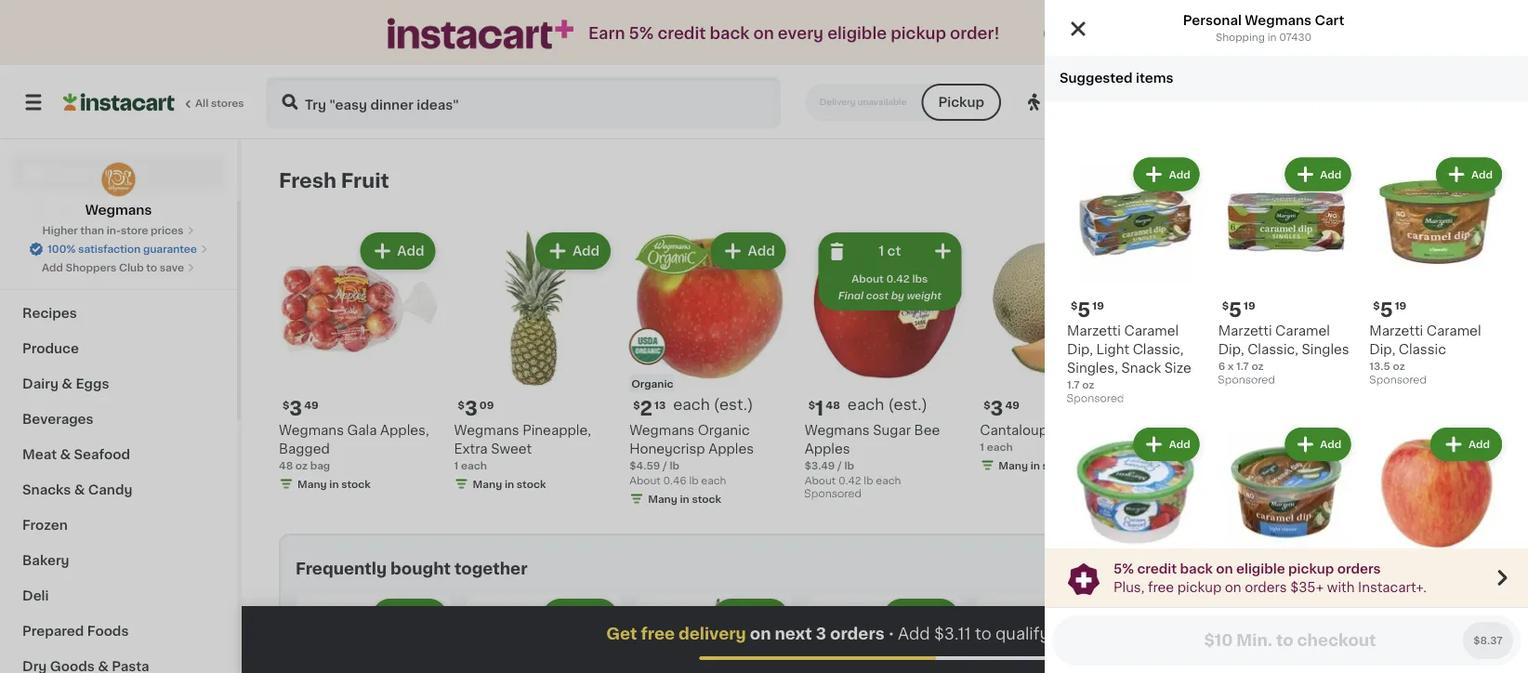 Task type: describe. For each thing, give the bounding box(es) containing it.
1 horizontal spatial pickup
[[1178, 581, 1222, 594]]

lb down sugar
[[864, 475, 873, 485]]

shop link
[[11, 154, 226, 192]]

add shoppers club to save
[[42, 263, 184, 273]]

beverages
[[22, 413, 93, 426]]

19 for marzetti caramel dip, light classic, singles, snack size
[[1093, 301, 1104, 311]]

qualify.
[[996, 626, 1054, 642]]

1 vertical spatial orders
[[1245, 581, 1287, 594]]

lists
[[52, 241, 84, 254]]

$ for marzetti caramel dip, classic, singles
[[1222, 301, 1229, 311]]

lb right 0.46
[[689, 475, 699, 485]]

many for wegmans pineapple, extra sweet
[[473, 479, 502, 489]]

buy it again
[[52, 204, 131, 217]]

ct for the increment quantity of wegmans sugar bee apples icon
[[887, 245, 901, 258]]

wegmans for wegmans gala apples, bagged 48 oz bag
[[279, 424, 344, 437]]

oz inside marzetti caramel dip, light classic, singles, snack size 1.7 oz
[[1082, 380, 1095, 390]]

49 for cantaloupes
[[1005, 400, 1020, 410]]

5 for marzetti caramel dip, light classic, singles, snack size
[[1078, 300, 1091, 319]]

$ for wegmans pineapple, extra sweet
[[458, 400, 465, 410]]

many in stock for 1
[[999, 460, 1072, 470]]

extra
[[454, 442, 488, 455]]

in for wegmans pineapple, extra sweet
[[505, 479, 514, 489]]

sponsored badge image for singles,
[[1067, 394, 1123, 405]]

item carousel region
[[279, 162, 1491, 519]]

each up sugar
[[848, 398, 884, 412]]

1 horizontal spatial by
[[1329, 95, 1347, 109]]

get free delivery on next 3 orders • add $3.11 to qualify.
[[606, 626, 1054, 642]]

snack
[[1122, 362, 1161, 375]]

produce
[[22, 342, 79, 355]]

apples, for wegmans honeycrisp apples, bagged
[[1331, 442, 1380, 455]]

ready
[[1279, 95, 1325, 109]]

1 up about 0.42 lbs final cost by weight
[[879, 245, 884, 258]]

2 inside product 'group'
[[640, 399, 653, 418]]

oz inside 6 raspberries 12 oz container
[[1169, 442, 1181, 452]]

1 inside wegmans pineapple, extra sweet 1 each
[[454, 460, 459, 470]]

buy it again link
[[11, 192, 226, 229]]

wegmans organic honeycrisp apples $4.59 / lb about 0.46 lb each
[[630, 424, 754, 485]]

higher than in-store prices link
[[42, 223, 195, 238]]

bee
[[914, 424, 940, 437]]

about 0.42 lbs final cost by weight
[[838, 274, 942, 301]]

$ for cantaloupes
[[984, 400, 991, 410]]

container
[[1184, 442, 1234, 452]]

3 for wegmans gala apples, bagged
[[289, 399, 302, 418]]

apples for organic
[[709, 442, 754, 455]]

product group containing 6
[[1155, 229, 1316, 454]]

store
[[121, 225, 148, 236]]

service type group
[[805, 84, 1001, 121]]

final
[[838, 291, 864, 301]]

49 for wegmans
[[304, 400, 319, 410]]

many in stock for pineapple,
[[473, 479, 546, 489]]

$ 3 09
[[458, 399, 494, 418]]

order!
[[950, 26, 1000, 41]]

instacart logo image
[[63, 91, 175, 113]]

produce link
[[11, 331, 226, 366]]

club
[[119, 263, 144, 273]]

ready by 11:35am
[[1279, 95, 1408, 109]]

$ 1 48
[[809, 399, 840, 418]]

1 inside $1.48 each (estimated) element
[[815, 399, 824, 418]]

get
[[606, 626, 637, 642]]

in for wegmans honeycrisp apples, bagged
[[1381, 479, 1391, 489]]

dairy & eggs
[[22, 377, 109, 390]]

lbs
[[912, 274, 928, 284]]

3 inside treatment tracker modal dialog
[[816, 626, 826, 642]]

each (est.) for 2
[[673, 398, 753, 412]]

0 vertical spatial organic
[[631, 378, 674, 389]]

earn 5% credit back on every eligible pickup order!
[[588, 26, 1000, 41]]

5% credit back on eligible pickup orders plus, free pickup on orders $35+ with instacart+.
[[1114, 562, 1427, 594]]

apples for sugar
[[805, 442, 850, 455]]

$ 2 13
[[633, 399, 666, 418]]

frequently
[[296, 561, 387, 577]]

5 for marzetti caramel dip, classic
[[1380, 300, 1393, 319]]

1 right remove raspberries image
[[1229, 245, 1235, 258]]

fresh fruit
[[279, 171, 389, 190]]

pickup for pickup
[[938, 96, 984, 109]]

each (est.) for 1
[[848, 398, 928, 412]]

each inside wegmans sugar bee apples $3.49 / lb about 0.42 lb each
[[876, 475, 901, 485]]

many for wegmans honeycrisp apples, bagged
[[1349, 479, 1379, 489]]

pickup for pickup at 100 farm view
[[1053, 95, 1103, 109]]

sponsored badge image for 6
[[1219, 375, 1275, 386]]

bought
[[391, 561, 451, 577]]

$ inside $ 2 13
[[633, 400, 640, 410]]

marzetti for classic,
[[1219, 325, 1272, 338]]

in inside personal wegmans cart shopping in 07430
[[1268, 32, 1277, 42]]

sweet
[[491, 442, 532, 455]]

pickup at 100 farm view button
[[1024, 76, 1227, 128]]

/ for sugar
[[838, 460, 842, 470]]

$9.19 element
[[1331, 397, 1491, 421]]

0 horizontal spatial eligible
[[828, 26, 887, 41]]

19 for marzetti caramel dip, classic
[[1395, 301, 1407, 311]]

48 for wegmans honeycrisp apples, bagged
[[1331, 460, 1345, 470]]

shoppers
[[66, 263, 116, 273]]

lb right the $3.49
[[845, 460, 854, 470]]

dairy
[[22, 377, 58, 390]]

$3.11
[[934, 626, 971, 642]]

stock inside product 'group'
[[692, 494, 721, 504]]

0.42 inside about 0.42 lbs final cost by weight
[[886, 274, 910, 284]]

ct for increment quantity of raspberries icon
[[1238, 245, 1252, 258]]

items
[[1136, 71, 1174, 84]]

credit inside 5% credit back on eligible pickup orders plus, free pickup on orders $35+ with instacart+.
[[1137, 562, 1177, 575]]

12
[[1155, 442, 1166, 452]]

satisfaction
[[78, 244, 141, 254]]

meat
[[22, 448, 57, 461]]

eligible inside 5% credit back on eligible pickup orders plus, free pickup on orders $35+ with instacart+.
[[1236, 562, 1285, 575]]

gala
[[347, 424, 377, 437]]

beverages link
[[11, 402, 226, 437]]

marzetti for light
[[1067, 325, 1121, 338]]

orders for qualify.
[[830, 626, 885, 642]]

stock for pineapple,
[[517, 479, 546, 489]]

dairy & eggs link
[[11, 366, 226, 402]]

about inside about 0.42 lbs final cost by weight
[[852, 274, 884, 284]]

x
[[1228, 361, 1234, 372]]

more
[[1332, 174, 1367, 187]]

3 for cantaloupes
[[991, 399, 1004, 418]]

add shoppers club to save link
[[42, 260, 195, 275]]

many in stock for gala
[[297, 479, 371, 489]]

bagged for gala
[[279, 442, 330, 455]]

shop
[[52, 166, 87, 179]]

stock for gala
[[341, 479, 371, 489]]

13
[[655, 400, 666, 410]]

in inside product 'group'
[[680, 494, 690, 504]]

5% inside 5% credit back on eligible pickup orders plus, free pickup on orders $35+ with instacart+.
[[1114, 562, 1134, 575]]

& for snacks
[[74, 483, 85, 496]]

singles
[[1302, 343, 1350, 356]]

0 vertical spatial pickup
[[891, 26, 946, 41]]

11:35am
[[1351, 95, 1408, 109]]

plus,
[[1114, 581, 1145, 594]]

prepared foods
[[22, 625, 129, 638]]

view inside item carousel 'region'
[[1296, 174, 1329, 187]]

snacks & candy
[[22, 483, 132, 496]]

at
[[1106, 95, 1120, 109]]

0.46
[[663, 475, 687, 485]]

meat & seafood
[[22, 448, 130, 461]]

free for try
[[1091, 27, 1118, 40]]

wegmans gala apples, bagged 48 oz bag
[[279, 424, 429, 470]]

stock for honeycrisp
[[1393, 479, 1423, 489]]

0 vertical spatial back
[[710, 26, 750, 41]]

candy
[[88, 483, 132, 496]]

•
[[888, 626, 894, 641]]

in-
[[107, 225, 121, 236]]

1.7 inside marzetti caramel dip, light classic, singles, snack size 1.7 oz
[[1067, 380, 1080, 390]]

0 horizontal spatial 5%
[[629, 26, 654, 41]]

save
[[160, 263, 184, 273]]

prices
[[151, 225, 184, 236]]

all
[[195, 98, 208, 108]]

marzetti caramel dip, light classic, singles, snack size 1.7 oz
[[1067, 325, 1192, 390]]

deli
[[22, 589, 49, 602]]

100% satisfaction guarantee
[[48, 244, 197, 254]]

$ for marzetti caramel dip, classic
[[1373, 301, 1380, 311]]

in for cantaloupes
[[1031, 460, 1040, 470]]

marzetti for classic
[[1370, 325, 1424, 338]]

caramel for light
[[1124, 325, 1179, 338]]

0 vertical spatial credit
[[658, 26, 706, 41]]

sponsored badge image for oz
[[1370, 375, 1426, 386]]

about for organic
[[630, 475, 661, 485]]

each inside cantaloupes 1 each
[[987, 442, 1013, 452]]

$3.49
[[805, 460, 835, 470]]

09
[[480, 400, 494, 410]]

frequently bought together section
[[279, 534, 1491, 673]]

many down 0.46
[[648, 494, 678, 504]]

2 inside button
[[1478, 96, 1486, 109]]

suggested items
[[1060, 71, 1174, 84]]

remove wegmans sugar bee apples image
[[826, 240, 848, 262]]

stores
[[211, 98, 244, 108]]

$ 5 19 for marzetti caramel dip, light classic, singles, snack size
[[1071, 300, 1104, 319]]

treatment tracker modal dialog
[[242, 606, 1528, 673]]

apples, for wegmans gala apples, bagged
[[380, 424, 429, 437]]

all stores link
[[63, 76, 245, 128]]

every
[[778, 26, 824, 41]]



Task type: vqa. For each thing, say whether or not it's contained in the screenshot.
fat
no



Task type: locate. For each thing, give the bounding box(es) containing it.
07430
[[1279, 32, 1312, 42]]

1 vertical spatial 2
[[640, 399, 653, 418]]

wegmans inside 'wegmans gala apples, bagged 48 oz bag'
[[279, 424, 344, 437]]

1.7
[[1237, 361, 1249, 372], [1067, 380, 1080, 390]]

$1.48 each (estimated) element
[[805, 397, 965, 421]]

2 vertical spatial &
[[74, 483, 85, 496]]

3 dip, from the left
[[1370, 343, 1396, 356]]

personal
[[1183, 14, 1242, 27]]

wegmans up 07430
[[1245, 14, 1312, 27]]

1 bag from the left
[[310, 460, 330, 470]]

1 dip, from the left
[[1067, 343, 1093, 356]]

1.7 inside 'marzetti caramel dip, classic, singles 6 x 1.7 oz'
[[1237, 361, 1249, 372]]

19 up light
[[1093, 301, 1104, 311]]

(est.) for 1
[[888, 398, 928, 412]]

$ inside $ 1 48
[[809, 400, 815, 410]]

2 marzetti from the left
[[1219, 325, 1272, 338]]

/ inside wegmans sugar bee apples $3.49 / lb about 0.42 lb each
[[838, 460, 842, 470]]

6 left x
[[1219, 361, 1225, 372]]

wegmans for wegmans pineapple, extra sweet 1 each
[[454, 424, 519, 437]]

many in stock
[[999, 460, 1072, 470], [297, 479, 371, 489], [473, 479, 546, 489], [1349, 479, 1423, 489], [648, 494, 721, 504]]

0 horizontal spatial apples,
[[380, 424, 429, 437]]

1 vertical spatial free
[[1148, 581, 1174, 594]]

many down 'wegmans gala apples, bagged 48 oz bag'
[[297, 479, 327, 489]]

0 horizontal spatial classic,
[[1133, 343, 1184, 356]]

oz
[[1252, 361, 1264, 372], [1393, 361, 1405, 372], [1082, 380, 1095, 390], [1169, 442, 1181, 452], [296, 460, 308, 470], [1347, 460, 1360, 470]]

eligible
[[828, 26, 887, 41], [1236, 562, 1285, 575]]

2 bagged from the left
[[1383, 442, 1434, 455]]

marzetti inside 'marzetti caramel dip, classic, singles 6 x 1.7 oz'
[[1219, 325, 1272, 338]]

$ up the $3.49
[[809, 400, 815, 410]]

in down 0.46
[[680, 494, 690, 504]]

(est.) up sugar
[[888, 398, 928, 412]]

honeycrisp
[[1399, 424, 1475, 437], [630, 442, 705, 455]]

None search field
[[266, 76, 781, 128]]

& right meat
[[60, 448, 71, 461]]

weight
[[907, 291, 942, 301]]

caramel inside 'marzetti caramel dip, classic, singles 6 x 1.7 oz'
[[1276, 325, 1330, 338]]

1 horizontal spatial 1.7
[[1237, 361, 1249, 372]]

2 horizontal spatial orders
[[1338, 562, 1381, 575]]

bag
[[310, 460, 330, 470], [1362, 460, 1382, 470]]

1 horizontal spatial 6
[[1219, 361, 1225, 372]]

1 vertical spatial 1.7
[[1067, 380, 1080, 390]]

$ up cantaloupes
[[984, 400, 991, 410]]

caramel for classic,
[[1276, 325, 1330, 338]]

stock down 'wegmans gala apples, bagged 48 oz bag'
[[341, 479, 371, 489]]

3 19 from the left
[[1395, 301, 1407, 311]]

1 horizontal spatial 5
[[1229, 300, 1242, 319]]

marzetti caramel dip, classic 13.5 oz
[[1370, 325, 1481, 372]]

dip, inside marzetti caramel dip, classic 13.5 oz
[[1370, 343, 1396, 356]]

stock down wegmans honeycrisp apples, bagged 48 oz bag
[[1393, 479, 1423, 489]]

guarantee
[[143, 244, 197, 254]]

pickup inside popup button
[[1053, 95, 1103, 109]]

19 up marzetti caramel dip, classic 13.5 oz
[[1395, 301, 1407, 311]]

many in stock inside product 'group'
[[648, 494, 721, 504]]

1 horizontal spatial 19
[[1244, 301, 1256, 311]]

higher
[[42, 225, 78, 236]]

49 up 'wegmans gala apples, bagged 48 oz bag'
[[304, 400, 319, 410]]

48 inside $ 1 48
[[826, 400, 840, 410]]

0 horizontal spatial back
[[710, 26, 750, 41]]

caramel
[[1124, 325, 1179, 338], [1276, 325, 1330, 338], [1427, 325, 1481, 338]]

48 inside wegmans honeycrisp apples, bagged 48 oz bag
[[1331, 460, 1345, 470]]

2 19 from the left
[[1244, 301, 1256, 311]]

announcement region
[[1045, 549, 1528, 607]]

3 $ 5 19 from the left
[[1373, 300, 1407, 319]]

classic, left singles
[[1248, 343, 1299, 356]]

pickup left order!
[[891, 26, 946, 41]]

bagged inside wegmans honeycrisp apples, bagged 48 oz bag
[[1383, 442, 1434, 455]]

about inside wegmans sugar bee apples $3.49 / lb about 0.42 lb each
[[805, 475, 836, 485]]

dip, up 13.5
[[1370, 343, 1396, 356]]

apples, inside wegmans honeycrisp apples, bagged 48 oz bag
[[1331, 442, 1380, 455]]

1 horizontal spatial to
[[975, 626, 992, 642]]

5
[[1078, 300, 1091, 319], [1229, 300, 1242, 319], [1380, 300, 1393, 319]]

2 vertical spatial free
[[641, 626, 675, 642]]

0 horizontal spatial 1 ct
[[879, 245, 901, 258]]

1 horizontal spatial $ 5 19
[[1222, 300, 1256, 319]]

apples, inside 'wegmans gala apples, bagged 48 oz bag'
[[380, 424, 429, 437]]

stock for 1
[[1043, 460, 1072, 470]]

free right try at right top
[[1091, 27, 1118, 40]]

$ inside $ 3 09
[[458, 400, 465, 410]]

fresh
[[279, 171, 337, 190]]

$ left 13
[[633, 400, 640, 410]]

snacks
[[22, 483, 71, 496]]

remove raspberries image
[[1176, 240, 1199, 262]]

6 inside 'marzetti caramel dip, classic, singles 6 x 1.7 oz'
[[1219, 361, 1225, 372]]

ct
[[887, 245, 901, 258], [1238, 245, 1252, 258]]

in down 'wegmans gala apples, bagged 48 oz bag'
[[329, 479, 339, 489]]

3 marzetti from the left
[[1370, 325, 1424, 338]]

in for wegmans gala apples, bagged
[[329, 479, 339, 489]]

pickup at 100 farm view
[[1053, 95, 1227, 109]]

1 horizontal spatial 1 ct
[[1229, 245, 1252, 258]]

about up cost
[[852, 274, 884, 284]]

0 horizontal spatial to
[[146, 263, 157, 273]]

/ inside the wegmans organic honeycrisp apples $4.59 / lb about 0.46 lb each
[[663, 460, 667, 470]]

apples inside the wegmans organic honeycrisp apples $4.59 / lb about 0.46 lb each
[[709, 442, 754, 455]]

orders
[[1338, 562, 1381, 575], [1245, 581, 1287, 594], [830, 626, 885, 642]]

1 vertical spatial 0.42
[[839, 475, 861, 485]]

wegmans for wegmans honeycrisp apples, bagged 48 oz bag
[[1331, 424, 1396, 437]]

marzetti inside marzetti caramel dip, light classic, singles, snack size 1.7 oz
[[1067, 325, 1121, 338]]

1 49 from the left
[[304, 400, 319, 410]]

apples inside wegmans sugar bee apples $3.49 / lb about 0.42 lb each
[[805, 442, 850, 455]]

0 vertical spatial 1.7
[[1237, 361, 1249, 372]]

3 for wegmans pineapple, extra sweet
[[465, 399, 478, 418]]

apples
[[709, 442, 754, 455], [805, 442, 850, 455]]

0 vertical spatial 6
[[1219, 361, 1225, 372]]

cantaloupes 1 each
[[980, 424, 1063, 452]]

by
[[1329, 95, 1347, 109], [891, 291, 905, 301]]

0 vertical spatial apples,
[[380, 424, 429, 437]]

1 vertical spatial 6
[[1166, 399, 1179, 418]]

1 horizontal spatial dip,
[[1219, 343, 1244, 356]]

pickup right plus,
[[1178, 581, 1222, 594]]

each
[[673, 398, 710, 412], [848, 398, 884, 412], [987, 442, 1013, 452], [461, 460, 487, 470], [701, 475, 727, 485], [876, 475, 901, 485]]

1 horizontal spatial bag
[[1362, 460, 1382, 470]]

cart
[[1315, 14, 1345, 27]]

1 vertical spatial to
[[975, 626, 992, 642]]

apples up the $3.49
[[805, 442, 850, 455]]

many for wegmans gala apples, bagged
[[297, 479, 327, 489]]

& left 'candy'
[[74, 483, 85, 496]]

0 horizontal spatial $ 3 49
[[283, 399, 319, 418]]

organic inside the wegmans organic honeycrisp apples $4.59 / lb about 0.46 lb each
[[698, 424, 750, 437]]

0 horizontal spatial marzetti
[[1067, 325, 1121, 338]]

0 horizontal spatial 5
[[1078, 300, 1091, 319]]

it
[[82, 204, 91, 217]]

0 horizontal spatial 48
[[279, 460, 293, 470]]

$ 5 19 for marzetti caramel dip, classic
[[1373, 300, 1407, 319]]

5 up singles,
[[1078, 300, 1091, 319]]

2 1 ct from the left
[[1229, 245, 1252, 258]]

orders left $35+
[[1245, 581, 1287, 594]]

0.42 left lbs
[[886, 274, 910, 284]]

buy
[[52, 204, 78, 217]]

/ for organic
[[663, 460, 667, 470]]

add inside treatment tracker modal dialog
[[898, 626, 930, 642]]

try free
[[1067, 27, 1118, 40]]

3 right next
[[816, 626, 826, 642]]

0 horizontal spatial view
[[1193, 95, 1227, 109]]

wegmans pineapple, extra sweet 1 each
[[454, 424, 591, 470]]

1 horizontal spatial apples
[[805, 442, 850, 455]]

$ 3 49 for wegmans gala apples, bagged
[[283, 399, 319, 418]]

1 horizontal spatial (est.)
[[888, 398, 928, 412]]

earn
[[588, 26, 625, 41]]

0 vertical spatial by
[[1329, 95, 1347, 109]]

marzetti caramel dip, classic, singles 6 x 1.7 oz
[[1219, 325, 1350, 372]]

product group containing 2
[[630, 229, 790, 510]]

free for get
[[641, 626, 675, 642]]

sponsored badge image
[[1219, 375, 1275, 386], [1370, 375, 1426, 386], [1067, 394, 1123, 405], [805, 489, 861, 500]]

bag inside 'wegmans gala apples, bagged 48 oz bag'
[[310, 460, 330, 470]]

1 vertical spatial &
[[60, 448, 71, 461]]

many down extra
[[473, 479, 502, 489]]

caramel for classic
[[1427, 325, 1481, 338]]

wegmans sugar bee apples $3.49 / lb about 0.42 lb each
[[805, 424, 940, 485]]

1 1 ct from the left
[[879, 245, 901, 258]]

1 horizontal spatial each (est.)
[[848, 398, 928, 412]]

wegmans logo image
[[101, 162, 136, 197]]

pineapple,
[[523, 424, 591, 437]]

0 vertical spatial &
[[62, 377, 73, 390]]

$ up singles,
[[1071, 301, 1078, 311]]

to inside treatment tracker modal dialog
[[975, 626, 992, 642]]

wegmans inside wegmans pineapple, extra sweet 1 each
[[454, 424, 519, 437]]

sponsored badge image down x
[[1219, 375, 1275, 386]]

orders up with
[[1338, 562, 1381, 575]]

0.42 inside wegmans sugar bee apples $3.49 / lb about 0.42 lb each
[[839, 475, 861, 485]]

1 $ 5 19 from the left
[[1071, 300, 1104, 319]]

48 for wegmans gala apples, bagged
[[279, 460, 293, 470]]

1 vertical spatial honeycrisp
[[630, 442, 705, 455]]

honeycrisp inside wegmans honeycrisp apples, bagged 48 oz bag
[[1399, 424, 1475, 437]]

lb up 0.46
[[670, 460, 680, 470]]

1 vertical spatial organic
[[698, 424, 750, 437]]

0 horizontal spatial /
[[663, 460, 667, 470]]

5 for marzetti caramel dip, classic, singles
[[1229, 300, 1242, 319]]

each down cantaloupes
[[987, 442, 1013, 452]]

express icon image
[[388, 18, 574, 49]]

than
[[80, 225, 104, 236]]

0 horizontal spatial dip,
[[1067, 343, 1093, 356]]

1 horizontal spatial ct
[[1238, 245, 1252, 258]]

2 5 from the left
[[1229, 300, 1242, 319]]

2 classic, from the left
[[1248, 343, 1299, 356]]

2 apples from the left
[[805, 442, 850, 455]]

bakery link
[[11, 543, 226, 578]]

dip, for singles,
[[1067, 343, 1093, 356]]

honeycrisp inside the wegmans organic honeycrisp apples $4.59 / lb about 0.46 lb each
[[630, 442, 705, 455]]

1 horizontal spatial caramel
[[1276, 325, 1330, 338]]

wegmans left gala
[[279, 424, 344, 437]]

wegmans down $ 3 09
[[454, 424, 519, 437]]

apples, right gala
[[380, 424, 429, 437]]

add inside product 'group'
[[748, 245, 775, 258]]

delivery
[[679, 626, 746, 642]]

apples, down $9.19 element
[[1331, 442, 1380, 455]]

about inside the wegmans organic honeycrisp apples $4.59 / lb about 0.46 lb each
[[630, 475, 661, 485]]

in left 07430
[[1268, 32, 1277, 42]]

free inside 5% credit back on eligible pickup orders plus, free pickup on orders $35+ with instacart+.
[[1148, 581, 1174, 594]]

1 horizontal spatial back
[[1180, 562, 1213, 575]]

1 marzetti from the left
[[1067, 325, 1121, 338]]

each inside wegmans pineapple, extra sweet 1 each
[[461, 460, 487, 470]]

marzetti inside marzetti caramel dip, classic 13.5 oz
[[1370, 325, 1424, 338]]

0 horizontal spatial free
[[641, 626, 675, 642]]

$ for marzetti caramel dip, light classic, singles, snack size
[[1071, 301, 1078, 311]]

wegmans for wegmans organic honeycrisp apples $4.59 / lb about 0.46 lb each
[[630, 424, 695, 437]]

pickup up $35+
[[1289, 562, 1334, 575]]

oz inside 'wegmans gala apples, bagged 48 oz bag'
[[296, 460, 308, 470]]

0 horizontal spatial about
[[630, 475, 661, 485]]

pickup down order!
[[938, 96, 984, 109]]

1 $ 3 49 from the left
[[283, 399, 319, 418]]

classic, inside 'marzetti caramel dip, classic, singles 6 x 1.7 oz'
[[1248, 343, 1299, 356]]

orders left •
[[830, 626, 885, 642]]

1 horizontal spatial eligible
[[1236, 562, 1285, 575]]

$ left 09
[[458, 400, 465, 410]]

to inside add shoppers club to save link
[[146, 263, 157, 273]]

by right ready
[[1329, 95, 1347, 109]]

1 ct for remove wegmans sugar bee apples icon
[[879, 245, 901, 258]]

0 horizontal spatial 49
[[304, 400, 319, 410]]

each (est.) inside $2.13 each (estimated) element
[[673, 398, 753, 412]]

0 vertical spatial view
[[1193, 95, 1227, 109]]

apples down $2.13 each (estimated) element
[[709, 442, 754, 455]]

sponsored badge image inside product 'group'
[[805, 489, 861, 500]]

(est.) up the wegmans organic honeycrisp apples $4.59 / lb about 0.46 lb each
[[714, 398, 753, 412]]

0 horizontal spatial credit
[[658, 26, 706, 41]]

1.7 down singles,
[[1067, 380, 1080, 390]]

1 19 from the left
[[1093, 301, 1104, 311]]

2 horizontal spatial free
[[1148, 581, 1174, 594]]

increment quantity of raspberries image
[[1282, 240, 1305, 262]]

1 caramel from the left
[[1124, 325, 1179, 338]]

main content containing fresh fruit
[[242, 139, 1528, 673]]

49 up cantaloupes
[[1005, 400, 1020, 410]]

pickup
[[1053, 95, 1103, 109], [938, 96, 984, 109]]

1 apples from the left
[[709, 442, 754, 455]]

$4.59
[[630, 460, 660, 470]]

marzetti up classic
[[1370, 325, 1424, 338]]

1 horizontal spatial 0.42
[[886, 274, 910, 284]]

0 horizontal spatial (est.)
[[714, 398, 753, 412]]

1 ct from the left
[[887, 245, 901, 258]]

1 horizontal spatial 2
[[1478, 96, 1486, 109]]

each down extra
[[461, 460, 487, 470]]

1 horizontal spatial 5%
[[1114, 562, 1134, 575]]

caramel up snack on the right of the page
[[1124, 325, 1179, 338]]

caramel inside marzetti caramel dip, classic 13.5 oz
[[1427, 325, 1481, 338]]

& for meat
[[60, 448, 71, 461]]

many in stock down 0.46
[[648, 494, 721, 504]]

on inside treatment tracker modal dialog
[[750, 626, 771, 642]]

0 horizontal spatial each (est.)
[[673, 398, 753, 412]]

each inside the wegmans organic honeycrisp apples $4.59 / lb about 0.46 lb each
[[701, 475, 727, 485]]

product group containing 1
[[805, 229, 965, 504]]

2 vertical spatial pickup
[[1178, 581, 1222, 594]]

orders inside treatment tracker modal dialog
[[830, 626, 885, 642]]

orders for orders
[[1338, 562, 1381, 575]]

recipes link
[[11, 296, 226, 331]]

classic, inside marzetti caramel dip, light classic, singles, snack size 1.7 oz
[[1133, 343, 1184, 356]]

try
[[1067, 27, 1088, 40]]

many down cantaloupes 1 each
[[999, 460, 1028, 470]]

frozen
[[22, 519, 68, 532]]

oz inside 'marzetti caramel dip, classic, singles 6 x 1.7 oz'
[[1252, 361, 1264, 372]]

0 vertical spatial free
[[1091, 27, 1118, 40]]

bagged inside 'wegmans gala apples, bagged 48 oz bag'
[[279, 442, 330, 455]]

shopping
[[1216, 32, 1265, 42]]

$ 3 49 up 'wegmans gala apples, bagged 48 oz bag'
[[283, 399, 319, 418]]

by right cost
[[891, 291, 905, 301]]

5% up plus,
[[1114, 562, 1134, 575]]

1 horizontal spatial free
[[1091, 27, 1118, 40]]

credit right earn
[[658, 26, 706, 41]]

0 horizontal spatial bag
[[310, 460, 330, 470]]

view left more
[[1296, 174, 1329, 187]]

many in stock down sweet in the left of the page
[[473, 479, 546, 489]]

1 horizontal spatial about
[[805, 475, 836, 485]]

1 5 from the left
[[1078, 300, 1091, 319]]

1 each (est.) from the left
[[673, 398, 753, 412]]

2 vertical spatial orders
[[830, 626, 885, 642]]

3 up cantaloupes
[[991, 399, 1004, 418]]

$2.13 each (estimated) element
[[630, 397, 790, 421]]

1 horizontal spatial $ 3 49
[[984, 399, 1020, 418]]

2 bag from the left
[[1362, 460, 1382, 470]]

2
[[1478, 96, 1486, 109], [640, 399, 653, 418]]

back inside 5% credit back on eligible pickup orders plus, free pickup on orders $35+ with instacart+.
[[1180, 562, 1213, 575]]

bagged for honeycrisp
[[1383, 442, 1434, 455]]

$ 3 49 for cantaloupes
[[984, 399, 1020, 418]]

2 / from the left
[[838, 460, 842, 470]]

0 horizontal spatial 6
[[1166, 399, 1179, 418]]

free inside treatment tracker modal dialog
[[641, 626, 675, 642]]

$ 3 49
[[283, 399, 319, 418], [984, 399, 1020, 418]]

6 up raspberries
[[1166, 399, 1179, 418]]

many in stock down wegmans honeycrisp apples, bagged 48 oz bag
[[1349, 479, 1423, 489]]

frozen link
[[11, 508, 226, 543]]

product group
[[1067, 154, 1204, 409], [1219, 154, 1355, 391], [1370, 154, 1506, 391], [279, 229, 439, 495], [454, 229, 615, 495], [630, 229, 790, 510], [805, 229, 965, 504], [980, 229, 1141, 477], [1155, 229, 1316, 454], [1331, 229, 1491, 495], [1067, 424, 1204, 661], [1219, 424, 1355, 661], [1370, 424, 1506, 673], [296, 595, 451, 673], [466, 595, 622, 673], [637, 595, 792, 673], [807, 595, 963, 673], [978, 595, 1133, 673], [1148, 595, 1304, 673], [1319, 595, 1474, 673]]

credit up plus,
[[1137, 562, 1177, 575]]

& for dairy
[[62, 377, 73, 390]]

honeycrisp up $4.59
[[630, 442, 705, 455]]

in down sweet in the left of the page
[[505, 479, 514, 489]]

1 horizontal spatial classic,
[[1248, 343, 1299, 356]]

again
[[94, 204, 131, 217]]

2 $ 3 49 from the left
[[984, 399, 1020, 418]]

1 / from the left
[[663, 460, 667, 470]]

wegmans inside personal wegmans cart shopping in 07430
[[1245, 14, 1312, 27]]

marzetti up x
[[1219, 325, 1272, 338]]

0 horizontal spatial 1.7
[[1067, 380, 1080, 390]]

many in stock for honeycrisp
[[1349, 479, 1423, 489]]

main content
[[242, 139, 1528, 673]]

about down the $3.49
[[805, 475, 836, 485]]

0 horizontal spatial $ 5 19
[[1071, 300, 1104, 319]]

6 inside 6 raspberries 12 oz container
[[1166, 399, 1179, 418]]

1 (est.) from the left
[[714, 398, 753, 412]]

pickup inside button
[[938, 96, 984, 109]]

2 horizontal spatial 19
[[1395, 301, 1407, 311]]

bag inside wegmans honeycrisp apples, bagged 48 oz bag
[[1362, 460, 1382, 470]]

$ for wegmans gala apples, bagged
[[283, 400, 289, 410]]

wegmans inside the wegmans organic honeycrisp apples $4.59 / lb about 0.46 lb each
[[630, 424, 695, 437]]

48 inside 'wegmans gala apples, bagged 48 oz bag'
[[279, 460, 293, 470]]

wegmans inside wegmans sugar bee apples $3.49 / lb about 0.42 lb each
[[805, 424, 870, 437]]

$ up 'wegmans gala apples, bagged 48 oz bag'
[[283, 400, 289, 410]]

personal wegmans cart shopping in 07430
[[1183, 14, 1345, 42]]

caramel inside marzetti caramel dip, light classic, singles, snack size 1.7 oz
[[1124, 325, 1179, 338]]

1 down extra
[[454, 460, 459, 470]]

(est.) for 2
[[714, 398, 753, 412]]

oz inside marzetti caramel dip, classic 13.5 oz
[[1393, 361, 1405, 372]]

wegmans inside wegmans honeycrisp apples, bagged 48 oz bag
[[1331, 424, 1396, 437]]

higher than in-store prices
[[42, 225, 184, 236]]

caramel up singles
[[1276, 325, 1330, 338]]

many in stock down cantaloupes 1 each
[[999, 460, 1072, 470]]

2 $ 5 19 from the left
[[1222, 300, 1256, 319]]

bag for gala
[[310, 460, 330, 470]]

organic up 13
[[631, 378, 674, 389]]

credit
[[658, 26, 706, 41], [1137, 562, 1177, 575]]

$ 5 19
[[1071, 300, 1104, 319], [1222, 300, 1256, 319], [1373, 300, 1407, 319]]

each down sugar
[[876, 475, 901, 485]]

about for sugar
[[805, 475, 836, 485]]

stock down the wegmans organic honeycrisp apples $4.59 / lb about 0.46 lb each
[[692, 494, 721, 504]]

by inside about 0.42 lbs final cost by weight
[[891, 291, 905, 301]]

2 each (est.) from the left
[[848, 398, 928, 412]]

1 horizontal spatial 49
[[1005, 400, 1020, 410]]

1 classic, from the left
[[1133, 343, 1184, 356]]

oz inside wegmans honeycrisp apples, bagged 48 oz bag
[[1347, 460, 1360, 470]]

about
[[852, 274, 884, 284], [630, 475, 661, 485], [805, 475, 836, 485]]

1 horizontal spatial apples,
[[1331, 442, 1380, 455]]

0 horizontal spatial 0.42
[[839, 475, 861, 485]]

pickup down suggested
[[1053, 95, 1103, 109]]

meat & seafood link
[[11, 437, 226, 472]]

1 vertical spatial pickup
[[1289, 562, 1334, 575]]

2 ct from the left
[[1238, 245, 1252, 258]]

add
[[1169, 169, 1191, 179], [1320, 169, 1342, 179], [1472, 169, 1493, 179], [397, 245, 424, 258], [573, 245, 600, 258], [748, 245, 775, 258], [1099, 245, 1126, 258], [1449, 245, 1476, 258], [42, 263, 63, 273], [1169, 439, 1191, 450], [1320, 439, 1342, 450], [1471, 439, 1492, 450], [580, 611, 607, 624], [921, 611, 948, 624], [1091, 611, 1119, 624], [1262, 611, 1289, 624], [1432, 611, 1460, 624], [898, 626, 930, 642]]

wegmans for wegmans
[[85, 204, 152, 217]]

dip, up x
[[1219, 343, 1244, 356]]

5 up marzetti caramel dip, classic 13.5 oz
[[1380, 300, 1393, 319]]

1 down cantaloupes
[[980, 442, 985, 452]]

2 button
[[1430, 80, 1506, 125]]

0 vertical spatial orders
[[1338, 562, 1381, 575]]

1 horizontal spatial marzetti
[[1219, 325, 1272, 338]]

1.7 right x
[[1237, 361, 1249, 372]]

$ up x
[[1222, 301, 1229, 311]]

wegmans down $ 2 13
[[630, 424, 695, 437]]

wegmans down $9.19 element
[[1331, 424, 1396, 437]]

bagged
[[279, 442, 330, 455], [1383, 442, 1434, 455]]

1 vertical spatial credit
[[1137, 562, 1177, 575]]

(est.) inside $2.13 each (estimated) element
[[714, 398, 753, 412]]

2 dip, from the left
[[1219, 343, 1244, 356]]

0.42 down $ 1 48
[[839, 475, 861, 485]]

1 bagged from the left
[[279, 442, 330, 455]]

2 49 from the left
[[1005, 400, 1020, 410]]

5% right earn
[[629, 26, 654, 41]]

1 inside cantaloupes 1 each
[[980, 442, 985, 452]]

3 caramel from the left
[[1427, 325, 1481, 338]]

0 vertical spatial to
[[146, 263, 157, 273]]

2 horizontal spatial pickup
[[1289, 562, 1334, 575]]

0 horizontal spatial apples
[[709, 442, 754, 455]]

wegmans up higher than in-store prices link
[[85, 204, 152, 217]]

each right 13
[[673, 398, 710, 412]]

1 vertical spatial back
[[1180, 562, 1213, 575]]

13.5
[[1370, 361, 1391, 372]]

1 vertical spatial apples,
[[1331, 442, 1380, 455]]

$ 3 49 up cantaloupes
[[984, 399, 1020, 418]]

seafood
[[74, 448, 130, 461]]

1 horizontal spatial organic
[[698, 424, 750, 437]]

wegmans honeycrisp apples, bagged 48 oz bag
[[1331, 424, 1475, 470]]

1 horizontal spatial view
[[1296, 174, 1329, 187]]

2 horizontal spatial dip,
[[1370, 343, 1396, 356]]

each (est.) inside $1.48 each (estimated) element
[[848, 398, 928, 412]]

2 caramel from the left
[[1276, 325, 1330, 338]]

0 horizontal spatial by
[[891, 291, 905, 301]]

6
[[1219, 361, 1225, 372], [1166, 399, 1179, 418]]

1 vertical spatial eligible
[[1236, 562, 1285, 575]]

1 horizontal spatial honeycrisp
[[1399, 424, 1475, 437]]

dip, inside marzetti caramel dip, light classic, singles, snack size 1.7 oz
[[1067, 343, 1093, 356]]

1 horizontal spatial orders
[[1245, 581, 1287, 594]]

many in stock down 'wegmans gala apples, bagged 48 oz bag'
[[297, 479, 371, 489]]

dip,
[[1067, 343, 1093, 356], [1219, 343, 1244, 356], [1370, 343, 1396, 356]]

2 horizontal spatial 5
[[1380, 300, 1393, 319]]

cantaloupes
[[980, 424, 1063, 437]]

0 horizontal spatial 2
[[640, 399, 653, 418]]

singles,
[[1067, 362, 1118, 375]]

sponsored badge image down 13.5
[[1370, 375, 1426, 386]]

sponsored badge image down the $3.49
[[805, 489, 861, 500]]

0 vertical spatial 2
[[1478, 96, 1486, 109]]

2 (est.) from the left
[[888, 398, 928, 412]]

free
[[1091, 27, 1118, 40], [1148, 581, 1174, 594], [641, 626, 675, 642]]

1 vertical spatial 5%
[[1114, 562, 1134, 575]]

1 ct up about 0.42 lbs final cost by weight
[[879, 245, 901, 258]]

bag for honeycrisp
[[1362, 460, 1382, 470]]

view more
[[1296, 174, 1367, 187]]

5 up x
[[1229, 300, 1242, 319]]

dip, for oz
[[1370, 343, 1396, 356]]

2 horizontal spatial 48
[[1331, 460, 1345, 470]]

organic down $2.13 each (estimated) element
[[698, 424, 750, 437]]

1 ct for remove raspberries image
[[1229, 245, 1252, 258]]

dip, for 6
[[1219, 343, 1244, 356]]

free right plus,
[[1148, 581, 1174, 594]]

to
[[146, 263, 157, 273], [975, 626, 992, 642]]

classic,
[[1133, 343, 1184, 356], [1248, 343, 1299, 356]]

0 vertical spatial honeycrisp
[[1399, 424, 1475, 437]]

dip, inside 'marzetti caramel dip, classic, singles 6 x 1.7 oz'
[[1219, 343, 1244, 356]]

3 5 from the left
[[1380, 300, 1393, 319]]

1 horizontal spatial /
[[838, 460, 842, 470]]

classic, up snack on the right of the page
[[1133, 343, 1184, 356]]

with
[[1327, 581, 1355, 594]]

1 up the $3.49
[[815, 399, 824, 418]]

many for cantaloupes
[[999, 460, 1028, 470]]

wegmans for wegmans sugar bee apples $3.49 / lb about 0.42 lb each
[[805, 424, 870, 437]]

foods
[[87, 625, 129, 638]]

$ 5 19 for marzetti caramel dip, classic, singles
[[1222, 300, 1256, 319]]

(est.) inside $1.48 each (estimated) element
[[888, 398, 928, 412]]

all stores
[[195, 98, 244, 108]]

$
[[1071, 301, 1078, 311], [1222, 301, 1229, 311], [1373, 301, 1380, 311], [283, 400, 289, 410], [458, 400, 465, 410], [633, 400, 640, 410], [809, 400, 815, 410], [984, 400, 991, 410]]

0 horizontal spatial 19
[[1093, 301, 1104, 311]]

ct up about 0.42 lbs final cost by weight
[[887, 245, 901, 258]]

19 for marzetti caramel dip, classic, singles
[[1244, 301, 1256, 311]]

increment quantity of wegmans sugar bee apples image
[[932, 240, 954, 262]]



